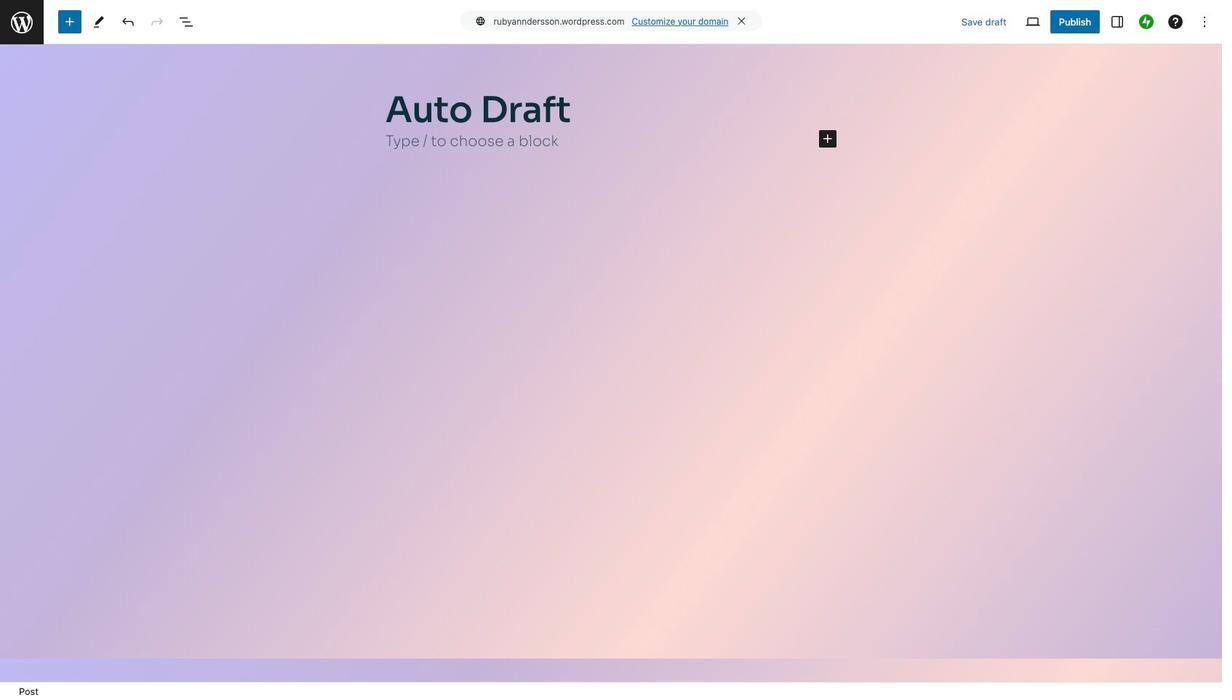 Task type: locate. For each thing, give the bounding box(es) containing it.
editor content region
[[0, 44, 1222, 682]]

toggle block inserter image
[[61, 13, 79, 31]]

document overview image
[[178, 13, 195, 31]]

help image
[[1167, 13, 1184, 31]]



Task type: describe. For each thing, give the bounding box(es) containing it.
undo image
[[119, 13, 137, 31]]

settings image
[[1109, 13, 1126, 31]]

redo image
[[148, 13, 166, 31]]

tools image
[[90, 13, 108, 30]]

jetpack image
[[1139, 15, 1154, 29]]

options image
[[1196, 13, 1213, 31]]

view image
[[1024, 13, 1042, 31]]



Task type: vqa. For each thing, say whether or not it's contained in the screenshot.
Expand Main menu 'image'
no



